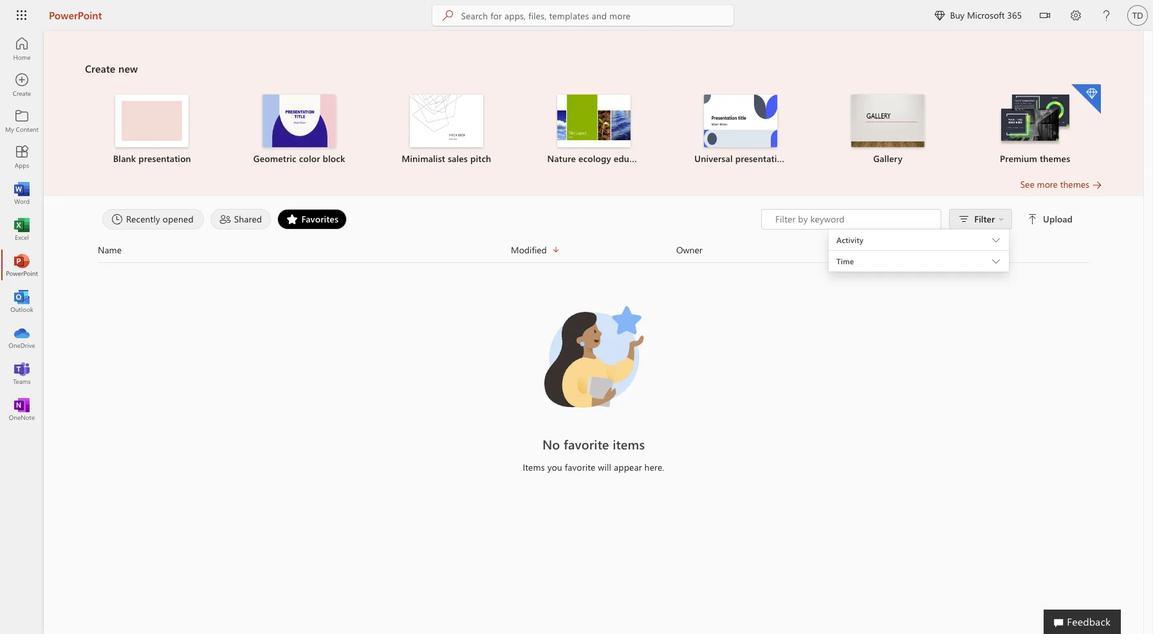 Task type: describe. For each thing, give the bounding box(es) containing it.
filter 
[[975, 213, 1005, 225]]

premium themes element
[[970, 84, 1102, 165]]

universal presentation
[[695, 153, 788, 165]]

here.
[[645, 462, 665, 474]]


[[999, 217, 1005, 222]]

items
[[523, 462, 545, 474]]


[[1028, 214, 1039, 225]]

empty state icon image
[[536, 299, 652, 415]]

upload
[[1044, 213, 1073, 225]]

blank presentation
[[113, 153, 191, 165]]

onedrive image
[[15, 331, 28, 344]]

items you favorite will appear here.
[[523, 462, 665, 474]]


[[935, 10, 945, 21]]

td
[[1133, 11, 1144, 20]]

Search box. Suggestions appear as you type. search field
[[461, 5, 734, 26]]

 buy microsoft 365
[[935, 9, 1023, 21]]

none search field inside powerpoint banner
[[433, 5, 734, 26]]

nature ecology education photo presentation image
[[557, 95, 631, 147]]

activity, column 4 of 4 column header
[[842, 243, 1090, 258]]

create
[[85, 62, 116, 75]]

activity inside column header
[[842, 244, 872, 256]]

geometric color block image
[[263, 95, 336, 147]]

powerpoint banner
[[0, 0, 1154, 33]]

sales
[[448, 153, 468, 165]]

more
[[1038, 178, 1058, 191]]

recently opened
[[126, 213, 194, 225]]

you
[[548, 462, 563, 474]]

recently opened element
[[102, 209, 204, 230]]

filter
[[975, 213, 996, 225]]

gallery
[[874, 153, 903, 165]]

shared tab
[[207, 209, 275, 230]]

presentation for universal presentation
[[736, 153, 788, 165]]

shared
[[234, 213, 262, 225]]

geometric
[[254, 153, 297, 165]]

outlook image
[[15, 295, 28, 308]]

activity inside status
[[837, 235, 864, 245]]

block
[[323, 153, 345, 165]]

modified
[[511, 244, 547, 256]]

items you favorite will appear here. status
[[346, 462, 842, 475]]

shared element
[[210, 209, 271, 230]]

time
[[837, 256, 855, 267]]

blank
[[113, 153, 136, 165]]

home image
[[15, 42, 28, 55]]

gallery element
[[823, 95, 954, 165]]

minimalist sales pitch element
[[381, 95, 513, 165]]

favorites tab
[[275, 209, 350, 230]]

buy
[[951, 9, 965, 21]]

no
[[543, 436, 560, 453]]

microsoft
[[968, 9, 1005, 21]]

see
[[1021, 178, 1035, 191]]

td button
[[1123, 0, 1154, 31]]

appear
[[614, 462, 642, 474]]

opened
[[163, 213, 194, 225]]

pitch
[[471, 153, 492, 165]]

geometric color block element
[[234, 95, 365, 165]]

new
[[118, 62, 138, 75]]

 button
[[1030, 0, 1061, 33]]

presentation for blank presentation
[[139, 153, 191, 165]]

universal
[[695, 153, 733, 165]]

name
[[98, 244, 122, 256]]

recently opened tab
[[99, 209, 207, 230]]

favorites element
[[278, 209, 347, 230]]



Task type: locate. For each thing, give the bounding box(es) containing it.
name button
[[98, 243, 511, 258]]

items
[[613, 436, 645, 453]]

teams image
[[15, 367, 28, 380]]

themes inside button
[[1061, 178, 1090, 191]]

owner
[[677, 244, 703, 256]]

minimalist
[[402, 153, 446, 165]]

row inside no favorite items main content
[[98, 243, 1090, 263]]

nature ecology education photo presentation element
[[528, 95, 660, 165]]

favorite
[[564, 436, 610, 453], [565, 462, 596, 474]]

recently
[[126, 213, 160, 225]]

powerpoint
[[49, 8, 102, 22]]

activity
[[837, 235, 864, 245], [842, 244, 872, 256]]

activity down filter by keyword text box
[[837, 235, 864, 245]]

no favorite items
[[543, 436, 645, 453]]

menu
[[829, 229, 1010, 230]]

see more themes
[[1021, 178, 1090, 191]]

0 vertical spatial favorite
[[564, 436, 610, 453]]

excel image
[[15, 223, 28, 236]]

onenote image
[[15, 403, 28, 416]]

row containing name
[[98, 243, 1090, 263]]

list
[[85, 83, 1103, 178]]

list inside no favorite items main content
[[85, 83, 1103, 178]]

row
[[98, 243, 1090, 263]]

universal presentation image
[[705, 95, 778, 147]]

menu inside status
[[829, 229, 1010, 230]]

1 presentation from the left
[[139, 153, 191, 165]]

premium themes image
[[999, 95, 1073, 146]]

tab list inside no favorite items main content
[[99, 209, 762, 230]]

favorites
[[302, 213, 339, 225]]

gallery image
[[852, 95, 925, 147]]

premium
[[1001, 153, 1038, 165]]

2 presentation from the left
[[736, 153, 788, 165]]

presentation
[[139, 153, 191, 165], [736, 153, 788, 165]]

tab list containing recently opened
[[99, 209, 762, 230]]

favorite left will
[[565, 462, 596, 474]]

themes up see more themes on the right
[[1041, 153, 1071, 165]]

feedback button
[[1045, 610, 1122, 635]]

my content image
[[15, 115, 28, 127]]

universal presentation element
[[675, 95, 807, 165]]

color
[[299, 153, 320, 165]]

themes
[[1041, 153, 1071, 165], [1061, 178, 1090, 191]]

see more themes button
[[1021, 178, 1103, 191]]

minimalist sales pitch
[[402, 153, 492, 165]]

presentation down the "universal presentation" image
[[736, 153, 788, 165]]

favorite up items you favorite will appear here.
[[564, 436, 610, 453]]

navigation
[[0, 31, 44, 428]]

0 horizontal spatial presentation
[[139, 153, 191, 165]]

owner button
[[677, 243, 842, 258]]

365
[[1008, 9, 1023, 21]]

geometric color block
[[254, 153, 345, 165]]

status containing filter
[[762, 209, 1076, 275]]

tab list
[[99, 209, 762, 230]]

apps image
[[15, 151, 28, 164]]

word image
[[15, 187, 28, 200]]

presentation right blank
[[139, 153, 191, 165]]

minimalist sales pitch image
[[410, 95, 483, 147]]

0 vertical spatial themes
[[1041, 153, 1071, 165]]

activity up time
[[842, 244, 872, 256]]

 upload
[[1028, 213, 1073, 225]]

create image
[[15, 79, 28, 91]]

no favorite items main content
[[44, 31, 1144, 487]]

powerpoint image
[[15, 259, 28, 272]]

modified button
[[511, 243, 677, 258]]

Filter by keyword text field
[[775, 213, 935, 226]]

1 vertical spatial themes
[[1061, 178, 1090, 191]]


[[1041, 10, 1051, 21]]

status
[[762, 209, 1076, 275]]

premium themes
[[1001, 153, 1071, 165]]

no favorite items status
[[346, 436, 842, 454]]

premium templates diamond image
[[1072, 84, 1102, 114]]

feedback
[[1068, 616, 1111, 629]]

create new
[[85, 62, 138, 75]]

1 horizontal spatial presentation
[[736, 153, 788, 165]]

1 vertical spatial favorite
[[565, 462, 596, 474]]

will
[[598, 462, 612, 474]]

None search field
[[433, 5, 734, 26]]

blank presentation element
[[86, 95, 218, 165]]

themes right more
[[1061, 178, 1090, 191]]

list containing blank presentation
[[85, 83, 1103, 178]]



Task type: vqa. For each thing, say whether or not it's contained in the screenshot.
No favorite items status
yes



